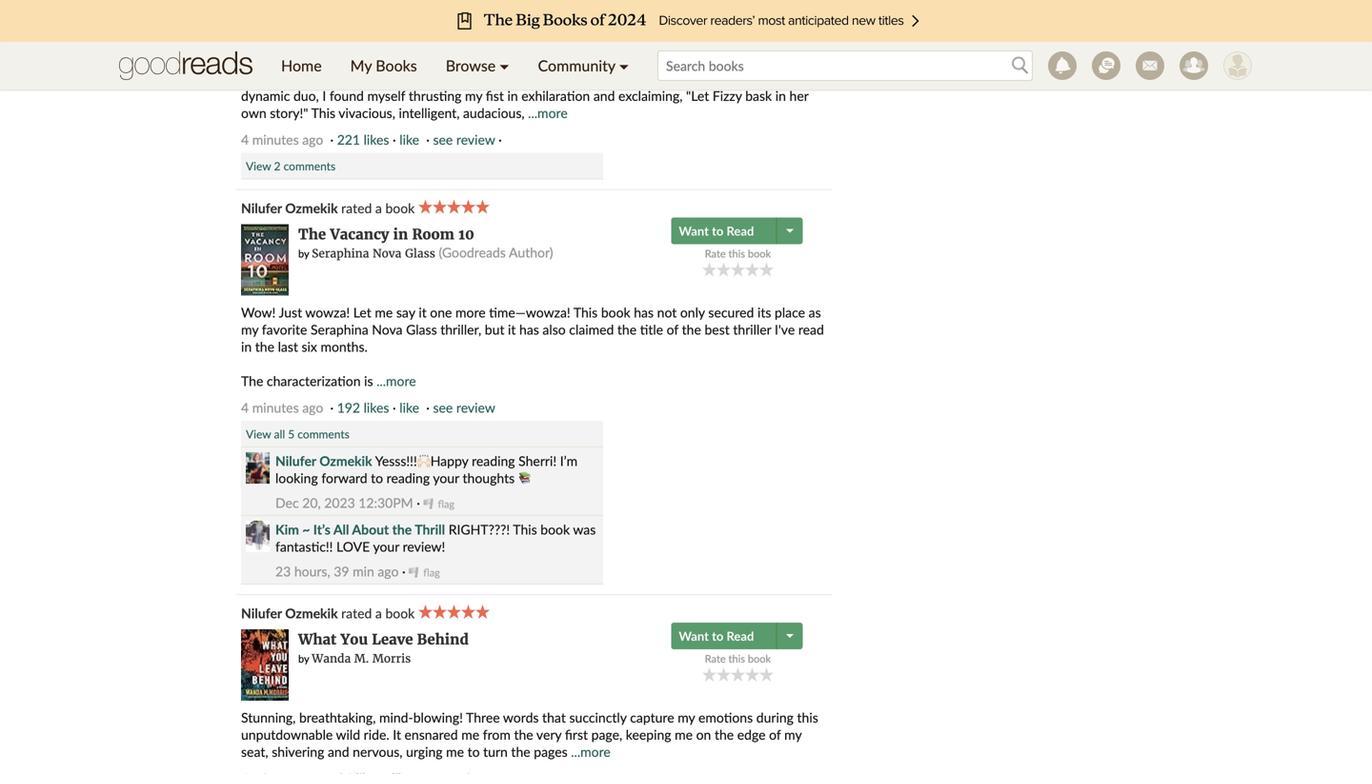 Task type: describe. For each thing, give the bounding box(es) containing it.
a for what you leave behind
[[375, 605, 382, 622]]

0 vertical spatial comments
[[284, 159, 336, 173]]

· down audacious,
[[498, 131, 502, 147]]

ozmekik for the vacancy in room 10
[[285, 200, 338, 216]]

likes for 192
[[364, 400, 389, 416]]

who
[[446, 70, 471, 87]]

is
[[364, 373, 373, 389]]

ago for 221
[[302, 131, 323, 147]]

the down only
[[682, 321, 701, 338]]

this up crafted in the right of the page
[[728, 13, 745, 26]]

20,
[[302, 495, 321, 511]]

my books
[[350, 56, 417, 75]]

only
[[680, 304, 705, 320]]

love
[[336, 539, 370, 555]]

what you leave behind by wanda m. morris image
[[241, 630, 289, 701]]

and inside stunning, breathtaking, mind-blowing! three words that succinctly capture my emotions during this unputdownable wild ride. it ensnared me from the very first page, keeping me on the edge of my seat, shivering and nervous, urging me to turn the pages
[[328, 744, 349, 760]]

nilufer ozmekik link for the vacancy in room 10
[[241, 200, 338, 216]]

1 horizontal spatial reading
[[472, 453, 515, 469]]

favorite
[[262, 321, 307, 338]]

4 minutes ago link for 192 likes
[[241, 400, 323, 416]]

time—wowza!
[[489, 304, 570, 320]]

the for characterization
[[241, 373, 263, 389]]

found
[[330, 87, 364, 104]]

book up during
[[748, 653, 771, 665]]

words
[[503, 710, 539, 726]]

ruby anderson image
[[1223, 51, 1252, 80]]

me down ensnared
[[446, 744, 464, 760]]

emotions
[[698, 710, 753, 726]]

thrusting
[[409, 87, 462, 104]]

story!"
[[270, 105, 308, 121]]

my inside 'much like the multitude of readers who devoured the captivating soulmate equation crafted by this dynamic duo, i found myself thrusting my fist in exhilaration and exclaiming, "let fizzy bask in her own story!" this vivacious, intelligent, audacious,'
[[465, 87, 482, 104]]

all
[[333, 521, 349, 538]]

72904050 image
[[246, 521, 270, 552]]

community ▾
[[538, 56, 629, 75]]

me down "three" at the bottom of page
[[461, 727, 479, 743]]

📚
[[518, 470, 531, 486]]

bask
[[745, 87, 772, 104]]

books
[[376, 56, 417, 75]]

the vacancy in room 10 by seraphina nova glass (goodreads author)
[[298, 225, 553, 261]]

unputdownable
[[241, 727, 333, 743]]

Search books text field
[[657, 51, 1033, 81]]

Search for books to add to your shelves search field
[[657, 51, 1033, 81]]

book up crafted in the right of the page
[[748, 13, 771, 26]]

of inside stunning, breathtaking, mind-blowing! three words that succinctly capture my emotions during this unputdownable wild ride. it ensnared me from the very first page, keeping me on the edge of my seat, shivering and nervous, urging me to turn the pages
[[769, 727, 781, 743]]

1 vertical spatial nilufer
[[275, 453, 316, 469]]

review!
[[403, 539, 445, 555]]

also
[[543, 321, 566, 338]]

me inside wow! just wowza! let me say it one more time—wowza! this book has not only secured its place as my favorite seraphina nova glass thriller, but it has also claimed the title of the best thriller i've read in the last six months.
[[375, 304, 393, 320]]

· right 192 likes link
[[393, 400, 396, 416]]

· left 192
[[330, 400, 334, 416]]

the down emotions
[[715, 727, 734, 743]]

2
[[274, 159, 281, 173]]

0 horizontal spatial reading
[[387, 470, 430, 486]]

in left her
[[775, 87, 786, 104]]

read
[[798, 321, 824, 338]]

2023
[[324, 495, 355, 511]]

seraphina inside the vacancy in room 10 by seraphina nova glass (goodreads author)
[[312, 246, 369, 261]]

my group discussions image
[[1092, 51, 1121, 80]]

nilufer ozmekik rated a book for the vacancy in room 10
[[241, 200, 418, 216]]

your inside 'yesss!!!🙌🏻happy reading sherri! i'm looking forward to reading your thoughts 📚 dec 20, 2023 12:30pm ·'
[[433, 470, 459, 486]]

duo,
[[293, 87, 319, 104]]

claimed
[[569, 321, 614, 338]]

as
[[809, 304, 821, 320]]

· up yesss!!!🙌🏻happy
[[426, 400, 430, 416]]

book up its
[[748, 247, 771, 260]]

nova inside wow! just wowza! let me say it one more time—wowza! this book has not only secured its place as my favorite seraphina nova glass thriller, but it has also claimed the title of the best thriller i've read in the last six months.
[[372, 321, 403, 338]]

0 vertical spatial it
[[419, 304, 427, 320]]

39
[[334, 563, 349, 580]]

it
[[393, 727, 401, 743]]

the right the turn
[[511, 744, 530, 760]]

· left the 221
[[330, 131, 334, 147]]

want to read for the vacancy in room 10
[[679, 223, 754, 238]]

· down the intelligent,
[[426, 131, 430, 147]]

forward
[[321, 470, 367, 486]]

to inside stunning, breathtaking, mind-blowing! three words that succinctly capture my emotions during this unputdownable wild ride. it ensnared me from the very first page, keeping me on the edge of my seat, shivering and nervous, urging me to turn the pages
[[467, 744, 480, 760]]

rate for the vacancy in room 10
[[705, 247, 726, 260]]

glass inside wow! just wowza! let me say it one more time—wowza! this book has not only secured its place as my favorite seraphina nova glass thriller, but it has also claimed the title of the best thriller i've read in the last six months.
[[406, 321, 437, 338]]

view 2 comments link
[[246, 159, 336, 173]]

view for 192 likes
[[246, 427, 271, 441]]

devoured
[[474, 70, 530, 87]]

like for 192
[[400, 400, 419, 416]]

more
[[455, 304, 486, 320]]

like link for 221 likes
[[400, 131, 419, 147]]

4 minutes ago · 192 likes · like · see review
[[241, 400, 495, 416]]

what you leave behind link
[[298, 631, 469, 649]]

221 likes link
[[337, 131, 389, 147]]

succinctly
[[569, 710, 627, 726]]

this inside 'much like the multitude of readers who devoured the captivating soulmate equation crafted by this dynamic duo, i found myself thrusting my fist in exhilaration and exclaiming, "let fizzy bask in her own story!" this vivacious, intelligent, audacious,'
[[311, 105, 335, 121]]

my books link
[[336, 42, 431, 90]]

of inside 'much like the multitude of readers who devoured the captivating soulmate equation crafted by this dynamic duo, i found myself thrusting my fist in exhilaration and exclaiming, "let fizzy bask in her own story!" this vivacious, intelligent, audacious,'
[[384, 70, 396, 87]]

breathtaking,
[[299, 710, 376, 726]]

wanda
[[312, 652, 351, 666]]

my inside wow! just wowza! let me say it one more time—wowza! this book has not only secured its place as my favorite seraphina nova glass thriller, but it has also claimed the title of the best thriller i've read in the last six months.
[[241, 321, 258, 338]]

it's
[[313, 521, 331, 538]]

community
[[538, 56, 615, 75]]

wild
[[336, 727, 360, 743]]

see for 4 minutes ago · 192 likes · like · see review
[[433, 400, 453, 416]]

to up emotions
[[712, 629, 724, 644]]

blowing!
[[413, 710, 463, 726]]

about
[[352, 521, 389, 538]]

seraphina nova glass link
[[312, 246, 435, 261]]

by inside the vacancy in room 10 by seraphina nova glass (goodreads author)
[[298, 247, 309, 260]]

see review link for ·
[[433, 131, 495, 147]]

flag for reading
[[438, 498, 455, 511]]

nilufer for what you leave behind
[[241, 605, 282, 622]]

kim ~ it's all about the thrill link
[[275, 521, 445, 538]]

say
[[396, 304, 415, 320]]

1 horizontal spatial has
[[634, 304, 654, 320]]

your inside right???! this book was fantastic!! love your review! 23 hours, 39 min ago ·
[[373, 539, 399, 555]]

from
[[483, 727, 511, 743]]

221
[[337, 131, 360, 147]]

was
[[573, 521, 596, 538]]

the left title
[[617, 321, 637, 338]]

the down words on the bottom
[[514, 727, 533, 743]]

wowza!
[[305, 304, 350, 320]]

vacancy
[[330, 225, 389, 243]]

to inside 'yesss!!!🙌🏻happy reading sherri! i'm looking forward to reading your thoughts 📚 dec 20, 2023 12:30pm ·'
[[371, 470, 383, 486]]

flag link for reading
[[424, 498, 455, 511]]

4 for 4 minutes ago · 221 likes · like · see review ·
[[241, 131, 249, 147]]

the left last
[[255, 339, 274, 355]]

browse
[[446, 56, 496, 75]]

1 rate from the top
[[705, 13, 726, 26]]

but
[[485, 321, 504, 338]]

10
[[458, 225, 474, 243]]

author) inside the vacancy in room 10 by seraphina nova glass (goodreads author)
[[509, 244, 553, 260]]

three
[[466, 710, 500, 726]]

title
[[640, 321, 663, 338]]

own
[[241, 105, 266, 121]]

i'm
[[560, 453, 578, 469]]

5
[[288, 427, 295, 441]]

what you leave behind by wanda m. morris
[[298, 631, 469, 666]]

1 vertical spatial nilufer ozmekik link
[[275, 453, 372, 469]]

likes for 221
[[364, 131, 389, 147]]

months.
[[321, 339, 368, 355]]

the vacancy in room 10 link
[[298, 225, 474, 243]]

like inside 'much like the multitude of readers who devoured the captivating soulmate equation crafted by this dynamic duo, i found myself thrusting my fist in exhilaration and exclaiming, "let fizzy bask in her own story!" this vivacious, intelligent, audacious,'
[[278, 70, 298, 87]]

six
[[302, 339, 317, 355]]

urging
[[406, 744, 443, 760]]

dynamic
[[241, 87, 290, 104]]

flag for review!
[[423, 566, 440, 579]]

thriller
[[733, 321, 771, 338]]

just
[[279, 304, 302, 320]]

the up exhilaration
[[533, 70, 552, 87]]

192 likes link
[[337, 400, 389, 416]]

0 vertical spatial author)
[[481, 10, 526, 26]]

view 2 comments
[[246, 159, 336, 173]]

...more link for in
[[528, 105, 568, 121]]

want for what you leave behind
[[679, 629, 709, 644]]



Task type: vqa. For each thing, say whether or not it's contained in the screenshot.
outsider;
no



Task type: locate. For each thing, give the bounding box(es) containing it.
1 horizontal spatial ...more
[[528, 105, 568, 121]]

see for 4 minutes ago · 221 likes · like · see review ·
[[433, 131, 453, 147]]

mind-
[[379, 710, 413, 726]]

nilufer ozmekik link down view 2 comments link
[[241, 200, 338, 216]]

seraphina down vacancy at the top
[[312, 246, 369, 261]]

2 rate from the top
[[705, 247, 726, 260]]

likes right the 221
[[364, 131, 389, 147]]

nilufer ozmekik link for what you leave behind
[[241, 605, 338, 622]]

book
[[748, 13, 771, 26], [385, 200, 415, 216], [748, 247, 771, 260], [601, 304, 630, 320], [541, 521, 570, 538], [385, 605, 415, 622], [748, 653, 771, 665]]

wow!
[[241, 304, 276, 320]]

minutes up the all
[[252, 400, 299, 416]]

my down 'wow!'
[[241, 321, 258, 338]]

and
[[593, 87, 615, 104], [328, 744, 349, 760]]

to up the 12:30pm
[[371, 470, 383, 486]]

2 vertical spatial like
[[400, 400, 419, 416]]

of down during
[[769, 727, 781, 743]]

1 review from the top
[[456, 131, 495, 147]]

author) up time—wowza!
[[509, 244, 553, 260]]

rate for what you leave behind
[[705, 653, 726, 665]]

this inside right???! this book was fantastic!! love your review! 23 hours, 39 min ago ·
[[513, 521, 537, 538]]

53701594 image
[[246, 452, 270, 484]]

ago up view 2 comments
[[302, 131, 323, 147]]

view for 221 likes
[[246, 159, 271, 173]]

nervous,
[[353, 744, 403, 760]]

want to read for what you leave behind
[[679, 629, 754, 644]]

1 horizontal spatial the
[[298, 225, 326, 243]]

review
[[456, 131, 495, 147], [456, 400, 495, 416]]

want to read up secured
[[679, 223, 754, 238]]

0 vertical spatial nilufer
[[241, 200, 282, 216]]

1 view from the top
[[246, 159, 271, 173]]

1 vertical spatial want to read
[[679, 629, 754, 644]]

the down favorite
[[241, 373, 263, 389]]

not
[[657, 304, 677, 320]]

0 vertical spatial want to read
[[679, 223, 754, 238]]

room
[[412, 225, 454, 243]]

▾ for community ▾
[[619, 56, 629, 75]]

1 vertical spatial ozmekik
[[319, 453, 372, 469]]

minutes up 2
[[252, 131, 299, 147]]

see review link for 4 minutes ago · 192 likes · like · see review
[[433, 400, 495, 416]]

rate this book up secured
[[705, 247, 771, 260]]

2 nilufer ozmekik rated a book from the top
[[241, 605, 418, 622]]

0 horizontal spatial ...more
[[376, 373, 416, 389]]

min
[[353, 563, 374, 580]]

very
[[536, 727, 562, 743]]

0 vertical spatial 4 minutes ago link
[[241, 131, 323, 147]]

1 want to read button from the top
[[671, 218, 779, 244]]

see up yesss!!!🙌🏻happy
[[433, 400, 453, 416]]

0 vertical spatial view
[[246, 159, 271, 173]]

that
[[542, 710, 566, 726]]

0 vertical spatial reading
[[472, 453, 515, 469]]

2 want to read from the top
[[679, 629, 754, 644]]

nilufer ozmekik rated a book for what you leave behind
[[241, 605, 418, 622]]

1 vertical spatial (goodreads
[[439, 244, 506, 260]]

1 vertical spatial view
[[246, 427, 271, 441]]

rate this book up emotions
[[705, 653, 771, 665]]

by
[[782, 70, 796, 87], [298, 247, 309, 260], [298, 653, 309, 665]]

rated up you
[[341, 605, 372, 622]]

(goodreads inside the vacancy in room 10 by seraphina nova glass (goodreads author)
[[439, 244, 506, 260]]

like for 221
[[400, 131, 419, 147]]

has
[[634, 304, 654, 320], [519, 321, 539, 338]]

seraphina inside wow! just wowza! let me say it one more time—wowza! this book has not only secured its place as my favorite seraphina nova glass thriller, but it has also claimed the title of the best thriller i've read in the last six months.
[[311, 321, 368, 338]]

the for vacancy
[[298, 225, 326, 243]]

of up myself
[[384, 70, 396, 87]]

▾
[[500, 56, 509, 75], [619, 56, 629, 75]]

flag up thrill
[[438, 498, 455, 511]]

0 vertical spatial ...more link
[[528, 105, 568, 121]]

1 vertical spatial review
[[456, 400, 495, 416]]

right???!
[[448, 521, 510, 538]]

like link down the intelligent,
[[400, 131, 419, 147]]

want to read button for what you leave behind
[[671, 623, 779, 650]]

1 vertical spatial ago
[[302, 400, 323, 416]]

rate this book up crafted in the right of the page
[[705, 13, 771, 26]]

rated for the vacancy in room 10
[[341, 200, 372, 216]]

2 vertical spatial rate
[[705, 653, 726, 665]]

by right the vacancy in room 10 by seraphina nova glass image
[[298, 247, 309, 260]]

0 horizontal spatial has
[[519, 321, 539, 338]]

1 vertical spatial rate
[[705, 247, 726, 260]]

0 vertical spatial want to read button
[[671, 218, 779, 244]]

0 vertical spatial like link
[[400, 131, 419, 147]]

1 vertical spatial has
[[519, 321, 539, 338]]

me
[[375, 304, 393, 320], [461, 727, 479, 743], [675, 727, 693, 743], [446, 744, 464, 760]]

(goodreads author)
[[411, 10, 526, 26]]

see review link
[[433, 131, 495, 147], [433, 400, 495, 416]]

1 a from the top
[[375, 200, 382, 216]]

want for the vacancy in room 10
[[679, 223, 709, 238]]

in left room
[[393, 225, 408, 243]]

1 vertical spatial 4
[[241, 400, 249, 416]]

1 vertical spatial nilufer ozmekik rated a book
[[241, 605, 418, 622]]

(goodreads up browse at the left
[[411, 10, 478, 26]]

reading
[[472, 453, 515, 469], [387, 470, 430, 486]]

0 vertical spatial of
[[384, 70, 396, 87]]

thoughts
[[463, 470, 515, 486]]

1 rated from the top
[[341, 200, 372, 216]]

0 horizontal spatial ...more link
[[376, 373, 416, 389]]

0 vertical spatial by
[[782, 70, 796, 87]]

1 vertical spatial read
[[727, 629, 754, 644]]

rated
[[341, 200, 372, 216], [341, 605, 372, 622]]

1 4 minutes ago link from the top
[[241, 131, 323, 147]]

2 vertical spatial nilufer
[[241, 605, 282, 622]]

1 vertical spatial minutes
[[252, 400, 299, 416]]

glass
[[405, 246, 435, 261], [406, 321, 437, 338]]

this inside stunning, breathtaking, mind-blowing! three words that succinctly capture my emotions during this unputdownable wild ride. it ensnared me from the very first page, keeping me on the edge of my seat, shivering and nervous, urging me to turn the pages
[[797, 710, 818, 726]]

glass down room
[[405, 246, 435, 261]]

reading down yesss!!!🙌🏻happy
[[387, 470, 430, 486]]

1 vertical spatial see
[[433, 400, 453, 416]]

2 want to read button from the top
[[671, 623, 779, 650]]

inbox image
[[1136, 51, 1164, 80]]

2 see from the top
[[433, 400, 453, 416]]

the
[[301, 70, 320, 87], [533, 70, 552, 87], [617, 321, 637, 338], [682, 321, 701, 338], [255, 339, 274, 355], [392, 521, 412, 538], [514, 727, 533, 743], [715, 727, 734, 743], [511, 744, 530, 760]]

to up secured
[[712, 223, 724, 238]]

readers
[[399, 70, 442, 87]]

this up emotions
[[728, 653, 745, 665]]

minutes for 4 minutes ago · 192 likes · like · see review
[[252, 400, 299, 416]]

2 4 from the top
[[241, 400, 249, 416]]

ago inside right???! this book was fantastic!! love your review! 23 hours, 39 min ago ·
[[378, 563, 399, 580]]

menu
[[267, 42, 643, 90]]

4 down 'own' on the top left of page
[[241, 131, 249, 147]]

1 horizontal spatial ...more link
[[528, 105, 568, 121]]

captivating
[[556, 70, 620, 87]]

1 vertical spatial nova
[[372, 321, 403, 338]]

shivering
[[272, 744, 324, 760]]

1 minutes from the top
[[252, 131, 299, 147]]

nilufer down 2
[[241, 200, 282, 216]]

comments up nilufer ozmekik at the left bottom
[[298, 427, 350, 441]]

author) up browse ▾
[[481, 10, 526, 26]]

exclaiming,
[[618, 87, 683, 104]]

of inside wow! just wowza! let me say it one more time—wowza! this book has not only secured its place as my favorite seraphina nova glass thriller, but it has also claimed the title of the best thriller i've read in the last six months.
[[667, 321, 678, 338]]

much like the multitude of readers who devoured the captivating soulmate equation crafted by this dynamic duo, i found myself thrusting my fist in exhilaration and exclaiming, "let fizzy bask in her own story!" this vivacious, intelligent, audacious,
[[241, 70, 821, 121]]

nilufer down 23
[[241, 605, 282, 622]]

2 likes from the top
[[364, 400, 389, 416]]

the up duo,
[[301, 70, 320, 87]]

in inside the vacancy in room 10 by seraphina nova glass (goodreads author)
[[393, 225, 408, 243]]

ozmekik up what
[[285, 605, 338, 622]]

see review link up yesss!!!🙌🏻happy
[[433, 400, 495, 416]]

1 horizontal spatial of
[[667, 321, 678, 338]]

comments
[[284, 159, 336, 173], [298, 427, 350, 441]]

0 vertical spatial seraphina
[[312, 246, 369, 261]]

1 vertical spatial want to read button
[[671, 623, 779, 650]]

4 for 4 minutes ago · 192 likes · like · see review
[[241, 400, 249, 416]]

1 vertical spatial comments
[[298, 427, 350, 441]]

likes
[[364, 131, 389, 147], [364, 400, 389, 416]]

browse ▾
[[446, 56, 509, 75]]

home
[[281, 56, 322, 75]]

browse ▾ button
[[431, 42, 524, 90]]

like up duo,
[[278, 70, 298, 87]]

0 horizontal spatial the
[[241, 373, 263, 389]]

characterization
[[267, 373, 361, 389]]

1 want to read from the top
[[679, 223, 754, 238]]

flag link for review!
[[409, 566, 440, 579]]

in inside wow! just wowza! let me say it one more time—wowza! this book has not only secured its place as my favorite seraphina nova glass thriller, but it has also claimed the title of the best thriller i've read in the last six months.
[[241, 339, 252, 355]]

leave
[[372, 631, 413, 649]]

see review link down audacious,
[[433, 131, 495, 147]]

2 rate this book from the top
[[705, 247, 771, 260]]

4 minutes ago · 221 likes · like · see review ·
[[241, 131, 505, 147]]

0 vertical spatial your
[[433, 470, 459, 486]]

1 vertical spatial this
[[573, 304, 598, 320]]

thrill
[[415, 521, 445, 538]]

in down 'wow!'
[[241, 339, 252, 355]]

0 vertical spatial minutes
[[252, 131, 299, 147]]

i've
[[775, 321, 795, 338]]

2 horizontal spatial ...more link
[[571, 744, 611, 760]]

want to read button up emotions
[[671, 623, 779, 650]]

1 ▾ from the left
[[500, 56, 509, 75]]

·
[[330, 131, 334, 147], [393, 131, 396, 147], [426, 131, 430, 147], [498, 131, 502, 147], [330, 400, 334, 416], [393, 400, 396, 416], [426, 400, 430, 416], [417, 495, 420, 511], [402, 563, 406, 580]]

1 likes from the top
[[364, 131, 389, 147]]

nilufer for the vacancy in room 10
[[241, 200, 282, 216]]

seat,
[[241, 744, 268, 760]]

rate this book for what you leave behind
[[705, 653, 771, 665]]

book left was
[[541, 521, 570, 538]]

(goodreads
[[411, 10, 478, 26], [439, 244, 506, 260]]

1 vertical spatial it
[[508, 321, 516, 338]]

· inside right???! this book was fantastic!! love your review! 23 hours, 39 min ago ·
[[402, 563, 406, 580]]

2 vertical spatial ...more link
[[571, 744, 611, 760]]

view all 5 comments
[[246, 427, 350, 441]]

2 horizontal spatial this
[[573, 304, 598, 320]]

the inside the vacancy in room 10 by seraphina nova glass (goodreads author)
[[298, 225, 326, 243]]

1 see review link from the top
[[433, 131, 495, 147]]

...more for in
[[528, 105, 568, 121]]

rated for what you leave behind
[[341, 605, 372, 622]]

0 vertical spatial (goodreads
[[411, 10, 478, 26]]

0 vertical spatial see
[[433, 131, 453, 147]]

friend requests image
[[1180, 51, 1208, 80]]

by down what
[[298, 653, 309, 665]]

nilufer ozmekik link up what
[[241, 605, 338, 622]]

...more for glass
[[376, 373, 416, 389]]

vivacious,
[[339, 105, 395, 121]]

nilufer ozmekik rated a book up what
[[241, 605, 418, 622]]

1 vertical spatial your
[[373, 539, 399, 555]]

0 vertical spatial flag
[[438, 498, 455, 511]]

your down the "about"
[[373, 539, 399, 555]]

the left vacancy at the top
[[298, 225, 326, 243]]

minutes for 4 minutes ago · 221 likes · like · see review ·
[[252, 131, 299, 147]]

1 vertical spatial flag
[[423, 566, 440, 579]]

and down wild
[[328, 744, 349, 760]]

seraphina up months.
[[311, 321, 368, 338]]

review for 4 minutes ago · 221 likes · like · see review ·
[[456, 131, 495, 147]]

read for what you leave behind
[[727, 629, 754, 644]]

2 like link from the top
[[400, 400, 419, 416]]

kim ~ it's all about the thrill
[[275, 521, 445, 538]]

(goodreads down '10'
[[439, 244, 506, 260]]

book up the vacancy in room 10 'link'
[[385, 200, 415, 216]]

1 horizontal spatial this
[[513, 521, 537, 538]]

2 vertical spatial ozmekik
[[285, 605, 338, 622]]

1 like link from the top
[[400, 131, 419, 147]]

your down yesss!!!🙌🏻happy
[[433, 470, 459, 486]]

by inside what you leave behind by wanda m. morris
[[298, 653, 309, 665]]

2 horizontal spatial of
[[769, 727, 781, 743]]

stunning, breathtaking, mind-blowing! three words that succinctly capture my emotions during this unputdownable wild ride. it ensnared me from the very first page, keeping me on the edge of my seat, shivering and nervous, urging me to turn the pages
[[241, 710, 818, 760]]

1 horizontal spatial ▾
[[619, 56, 629, 75]]

0 vertical spatial flag link
[[424, 498, 455, 511]]

1 vertical spatial likes
[[364, 400, 389, 416]]

this up secured
[[728, 247, 745, 260]]

ago for 192
[[302, 400, 323, 416]]

0 horizontal spatial ▾
[[500, 56, 509, 75]]

4 minutes ago link up 2
[[241, 131, 323, 147]]

2 ▾ from the left
[[619, 56, 629, 75]]

ozmekik
[[285, 200, 338, 216], [319, 453, 372, 469], [285, 605, 338, 622]]

1 vertical spatial like link
[[400, 400, 419, 416]]

23
[[275, 563, 291, 580]]

nilufer up looking
[[275, 453, 316, 469]]

192
[[337, 400, 360, 416]]

0 horizontal spatial of
[[384, 70, 396, 87]]

nova down the vacancy in room 10 'link'
[[373, 246, 401, 261]]

ensnared
[[405, 727, 458, 743]]

2 a from the top
[[375, 605, 382, 622]]

ago down characterization
[[302, 400, 323, 416]]

0 vertical spatial has
[[634, 304, 654, 320]]

my down during
[[784, 727, 802, 743]]

0 vertical spatial 4
[[241, 131, 249, 147]]

equation
[[682, 70, 734, 87]]

review down audacious,
[[456, 131, 495, 147]]

the true love experiment by christina lauren image
[[241, 0, 289, 62]]

nova down the say
[[372, 321, 403, 338]]

ago
[[302, 131, 323, 147], [302, 400, 323, 416], [378, 563, 399, 580]]

1 vertical spatial ...more link
[[376, 373, 416, 389]]

· down review!
[[402, 563, 406, 580]]

kim
[[275, 521, 299, 538]]

in right "fist"
[[507, 87, 518, 104]]

· inside 'yesss!!!🙌🏻happy reading sherri! i'm looking forward to reading your thoughts 📚 dec 20, 2023 12:30pm ·'
[[417, 495, 420, 511]]

0 vertical spatial ozmekik
[[285, 200, 338, 216]]

0 vertical spatial rated
[[341, 200, 372, 216]]

by inside 'much like the multitude of readers who devoured the captivating soulmate equation crafted by this dynamic duo, i found myself thrusting my fist in exhilaration and exclaiming, "let fizzy bask in her own story!" this vivacious, intelligent, audacious,'
[[782, 70, 796, 87]]

this up her
[[800, 70, 821, 87]]

2 want from the top
[[679, 629, 709, 644]]

view
[[246, 159, 271, 173], [246, 427, 271, 441]]

nova inside the vacancy in room 10 by seraphina nova glass (goodreads author)
[[373, 246, 401, 261]]

1 see from the top
[[433, 131, 453, 147]]

0 vertical spatial the
[[298, 225, 326, 243]]

glass inside the vacancy in room 10 by seraphina nova glass (goodreads author)
[[405, 246, 435, 261]]

of
[[384, 70, 396, 87], [667, 321, 678, 338], [769, 727, 781, 743]]

0 vertical spatial review
[[456, 131, 495, 147]]

wanda m. morris link
[[312, 652, 411, 666]]

0 horizontal spatial and
[[328, 744, 349, 760]]

1 vertical spatial like
[[400, 131, 419, 147]]

1 nilufer ozmekik rated a book from the top
[[241, 200, 418, 216]]

first
[[565, 727, 588, 743]]

1 vertical spatial and
[[328, 744, 349, 760]]

1 vertical spatial flag link
[[409, 566, 440, 579]]

1 4 from the top
[[241, 131, 249, 147]]

2 see review link from the top
[[433, 400, 495, 416]]

book inside wow! just wowza! let me say it one more time—wowza! this book has not only secured its place as my favorite seraphina nova glass thriller, but it has also claimed the title of the best thriller i've read in the last six months.
[[601, 304, 630, 320]]

2 vertical spatial this
[[513, 521, 537, 538]]

review for 4 minutes ago · 192 likes · like · see review
[[456, 400, 495, 416]]

want up emotions
[[679, 629, 709, 644]]

you
[[340, 631, 368, 649]]

1 rate this book from the top
[[705, 13, 771, 26]]

0 vertical spatial a
[[375, 200, 382, 216]]

much
[[241, 70, 275, 87]]

...more link down exhilaration
[[528, 105, 568, 121]]

and down captivating
[[593, 87, 615, 104]]

4 up view all 5 comments
[[241, 400, 249, 416]]

all
[[274, 427, 285, 441]]

book up leave
[[385, 605, 415, 622]]

0 vertical spatial like
[[278, 70, 298, 87]]

0 vertical spatial want
[[679, 223, 709, 238]]

0 horizontal spatial this
[[311, 105, 335, 121]]

1 vertical spatial of
[[667, 321, 678, 338]]

...more down first
[[571, 744, 611, 760]]

▾ for browse ▾
[[500, 56, 509, 75]]

ozmekik up the forward
[[319, 453, 372, 469]]

sherri!
[[518, 453, 557, 469]]

...more right is
[[376, 373, 416, 389]]

1 horizontal spatial your
[[433, 470, 459, 486]]

pages
[[534, 744, 568, 760]]

this down i at the top of the page
[[311, 105, 335, 121]]

3 rate from the top
[[705, 653, 726, 665]]

0 vertical spatial and
[[593, 87, 615, 104]]

me left on
[[675, 727, 693, 743]]

2 read from the top
[[727, 629, 754, 644]]

1 vertical spatial see review link
[[433, 400, 495, 416]]

2 rated from the top
[[341, 605, 372, 622]]

0 vertical spatial rate
[[705, 13, 726, 26]]

...more link for page,
[[571, 744, 611, 760]]

morris
[[372, 652, 411, 666]]

rate this book
[[705, 13, 771, 26], [705, 247, 771, 260], [705, 653, 771, 665]]

2 view from the top
[[246, 427, 271, 441]]

▾ up exclaiming,
[[619, 56, 629, 75]]

has up title
[[634, 304, 654, 320]]

menu containing home
[[267, 42, 643, 90]]

want to read up emotions
[[679, 629, 754, 644]]

1 vertical spatial reading
[[387, 470, 430, 486]]

4 minutes ago link for 221 likes
[[241, 131, 323, 147]]

a for the vacancy in room 10
[[375, 200, 382, 216]]

· right 221 likes "link"
[[393, 131, 396, 147]]

yesss!!!🙌🏻happy reading sherri! i'm looking forward to reading your thoughts 📚 dec 20, 2023 12:30pm ·
[[275, 453, 578, 511]]

2 horizontal spatial ...more
[[571, 744, 611, 760]]

· up thrill
[[417, 495, 420, 511]]

...more for page,
[[571, 744, 611, 760]]

comments right 2
[[284, 159, 336, 173]]

like right 192 likes link
[[400, 400, 419, 416]]

view left 2
[[246, 159, 271, 173]]

...more link for glass
[[376, 373, 416, 389]]

0 vertical spatial nilufer ozmekik rated a book
[[241, 200, 418, 216]]

0 vertical spatial rate this book
[[705, 13, 771, 26]]

intelligent,
[[399, 105, 460, 121]]

1 vertical spatial glass
[[406, 321, 437, 338]]

hours,
[[294, 563, 330, 580]]

2 vertical spatial ago
[[378, 563, 399, 580]]

fantastic!!
[[275, 539, 333, 555]]

and inside 'much like the multitude of readers who devoured the captivating soulmate equation crafted by this dynamic duo, i found myself thrusting my fist in exhilaration and exclaiming, "let fizzy bask in her own story!" this vivacious, intelligent, audacious,'
[[593, 87, 615, 104]]

seraphina
[[312, 246, 369, 261], [311, 321, 368, 338]]

ozmekik for what you leave behind
[[285, 605, 338, 622]]

1 want from the top
[[679, 223, 709, 238]]

fizzy
[[713, 87, 742, 104]]

read for the vacancy in room 10
[[727, 223, 754, 238]]

this up claimed on the left
[[573, 304, 598, 320]]

secured
[[708, 304, 754, 320]]

community ▾ button
[[524, 42, 643, 90]]

place
[[775, 304, 805, 320]]

3 rate this book from the top
[[705, 653, 771, 665]]

a up the vacancy in room 10 'link'
[[375, 200, 382, 216]]

notifications image
[[1048, 51, 1077, 80]]

0 vertical spatial read
[[727, 223, 754, 238]]

2 vertical spatial by
[[298, 653, 309, 665]]

let
[[353, 304, 371, 320]]

2 4 minutes ago link from the top
[[241, 400, 323, 416]]

the left thrill
[[392, 521, 412, 538]]

book up claimed on the left
[[601, 304, 630, 320]]

see
[[433, 131, 453, 147], [433, 400, 453, 416]]

book inside right???! this book was fantastic!! love your review! 23 hours, 39 min ago ·
[[541, 521, 570, 538]]

my left "fist"
[[465, 87, 482, 104]]

capture
[[630, 710, 674, 726]]

rate this book for the vacancy in room 10
[[705, 247, 771, 260]]

...more link right is
[[376, 373, 416, 389]]

minutes
[[252, 131, 299, 147], [252, 400, 299, 416]]

on
[[696, 727, 711, 743]]

flag link up thrill
[[424, 498, 455, 511]]

ozmekik down view 2 comments
[[285, 200, 338, 216]]

2 minutes from the top
[[252, 400, 299, 416]]

want to read button for the vacancy in room 10
[[671, 218, 779, 244]]

this inside 'much like the multitude of readers who devoured the captivating soulmate equation crafted by this dynamic duo, i found myself thrusting my fist in exhilaration and exclaiming, "let fizzy bask in her own story!" this vivacious, intelligent, audacious,'
[[800, 70, 821, 87]]

0 vertical spatial see review link
[[433, 131, 495, 147]]

0 vertical spatial likes
[[364, 131, 389, 147]]

1 vertical spatial rate this book
[[705, 247, 771, 260]]

1 vertical spatial want
[[679, 629, 709, 644]]

1 vertical spatial 4 minutes ago link
[[241, 400, 323, 416]]

this inside wow! just wowza! let me say it one more time—wowza! this book has not only secured its place as my favorite seraphina nova glass thriller, but it has also claimed the title of the best thriller i've read in the last six months.
[[573, 304, 598, 320]]

my right capture
[[678, 710, 695, 726]]

4
[[241, 131, 249, 147], [241, 400, 249, 416]]

multitude
[[324, 70, 380, 87]]

0 vertical spatial nova
[[373, 246, 401, 261]]

like link for 192 likes
[[400, 400, 419, 416]]

the vacancy in room 10 by seraphina nova glass image
[[241, 224, 289, 296]]

1 horizontal spatial it
[[508, 321, 516, 338]]

it right the say
[[419, 304, 427, 320]]

1 read from the top
[[727, 223, 754, 238]]

2 review from the top
[[456, 400, 495, 416]]



